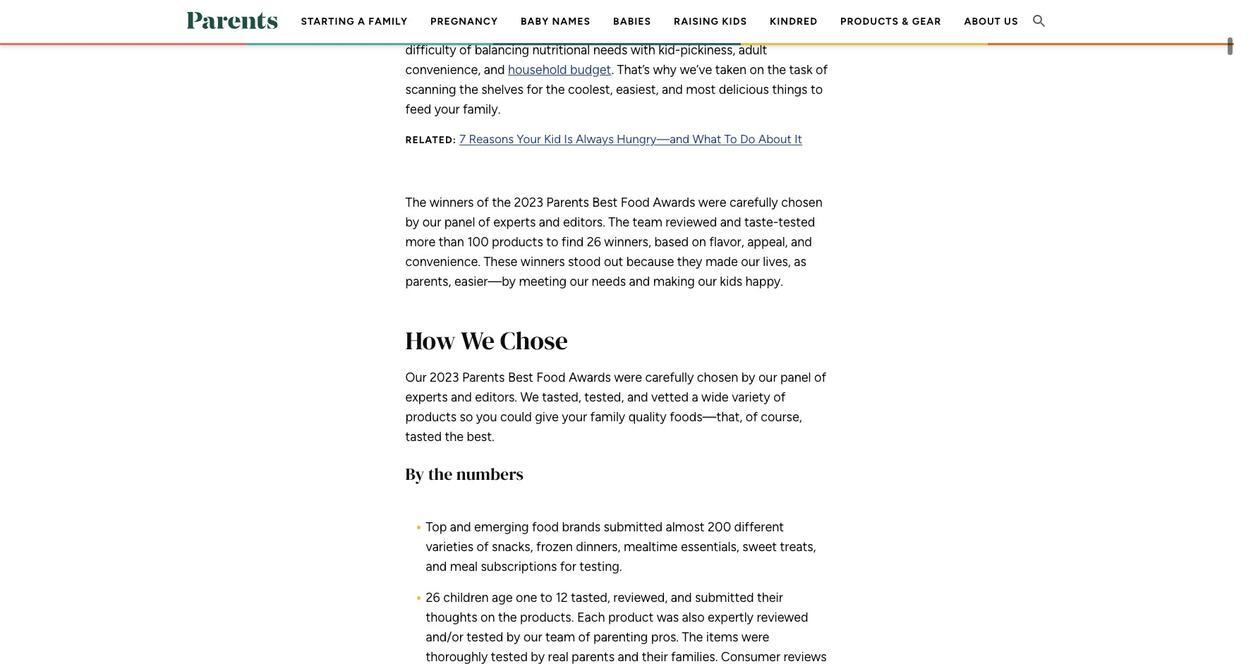 Task type: describe. For each thing, give the bounding box(es) containing it.
was
[[657, 610, 679, 625]]

foods—that,
[[670, 409, 743, 425]]

baby
[[521, 15, 549, 27]]

, adding to the difficulty of balancing nutritional needs with kid-pickiness, adult convenience, and
[[406, 22, 785, 78]]

our left the "kids"
[[698, 274, 717, 289]]

for inside "top and emerging food brands submitted almost 200 different varieties of snacks, frozen dinners, mealtime essentials, sweet treats, and meal subscriptions for testing."
[[560, 559, 577, 575]]

adding
[[709, 22, 748, 38]]

almost
[[666, 519, 705, 535]]

the right by
[[428, 462, 453, 486]]

most
[[686, 82, 716, 97]]

top
[[426, 519, 447, 535]]

made
[[706, 254, 738, 270]]

,
[[703, 22, 706, 38]]

meal
[[450, 559, 478, 575]]

on inside 26 children age one to 12 tasted, reviewed, and submitted their thoughts on the products. each product was also expertly reviewed and/or tested by our team of parenting pros. the items were thoroughly tested by real parents and their families. consumer revi
[[481, 610, 495, 625]]

about us
[[965, 15, 1019, 27]]

parenting
[[594, 630, 648, 645]]

panel inside the winners of the 2023 parents best food awards were carefully chosen by our panel of experts and editors. the team reviewed and taste-tested more than 100 products to find 26 winners, based on flavor, appeal, and convenience. these winners stood out because they made our lives, as parents, easier—by meeting our needs and making our kids happy.
[[445, 214, 475, 230]]

and up flavor,
[[721, 214, 742, 230]]

and inside . that's why we've taken on the task of scanning the shelves for the coolest, easiest, and most delicious things to feed your family.
[[662, 82, 683, 97]]

&
[[903, 15, 910, 27]]

what
[[693, 132, 722, 146]]

expertly
[[708, 610, 754, 625]]

thoroughly
[[426, 649, 488, 664]]

about us link
[[965, 15, 1019, 27]]

chosen inside our 2023 parents best food awards were carefully chosen by our panel of experts and editors. we tasted, tested, and vetted a wide variety of products so you could give your family quality foods—that, of course, tasted the best.
[[697, 370, 739, 385]]

the inside our 2023 parents best food awards were carefully chosen by our panel of experts and editors. we tasted, tested, and vetted a wide variety of products so you could give your family quality foods—that, of course, tasted the best.
[[445, 429, 464, 445]]

more
[[406, 234, 436, 250]]

by
[[406, 462, 425, 486]]

the up things
[[768, 62, 787, 78]]

products
[[841, 15, 899, 27]]

taste-
[[745, 214, 779, 230]]

adult
[[739, 42, 768, 58]]

starting a family link
[[301, 15, 408, 27]]

these
[[484, 254, 518, 270]]

experts inside our 2023 parents best food awards were carefully chosen by our panel of experts and editors. we tasted, tested, and vetted a wide variety of products so you could give your family quality foods—that, of course, tasted the best.
[[406, 390, 448, 405]]

to inside . that's why we've taken on the task of scanning the shelves for the coolest, easiest, and most delicious things to feed your family.
[[811, 82, 823, 97]]

on inside . that's why we've taken on the task of scanning the shelves for the coolest, easiest, and most delicious things to feed your family.
[[750, 62, 765, 78]]

based
[[655, 234, 689, 250]]

and up so
[[451, 390, 472, 405]]

tasted
[[406, 429, 442, 445]]

household
[[508, 62, 567, 78]]

products inside our 2023 parents best food awards were carefully chosen by our panel of experts and editors. we tasted, tested, and vetted a wide variety of products so you could give your family quality foods—that, of course, tasted the best.
[[406, 409, 457, 425]]

find
[[562, 234, 584, 250]]

age
[[492, 590, 513, 606]]

your
[[517, 132, 541, 146]]

reviewed inside 26 children age one to 12 tasted, reviewed, and submitted their thoughts on the products. each product was also expertly reviewed and/or tested by our team of parenting pros. the items were thoroughly tested by real parents and their families. consumer revi
[[757, 610, 809, 625]]

products inside the winners of the 2023 parents best food awards were carefully chosen by our panel of experts and editors. the team reviewed and taste-tested more than 100 products to find 26 winners, based on flavor, appeal, and convenience. these winners stood out because they made our lives, as parents, easier—by meeting our needs and making our kids happy.
[[492, 234, 543, 250]]

food
[[532, 519, 559, 535]]

2 vertical spatial tested
[[491, 649, 528, 664]]

frozen
[[537, 539, 573, 555]]

a inside the header navigation
[[358, 15, 366, 27]]

0 vertical spatial their
[[758, 590, 784, 606]]

our down stood
[[570, 274, 589, 289]]

food inside the winners of the 2023 parents best food awards were carefully chosen by our panel of experts and editors. the team reviewed and taste-tested more than 100 products to find 26 winners, based on flavor, appeal, and convenience. these winners stood out because they made our lives, as parents, easier—by meeting our needs and making our kids happy.
[[621, 195, 650, 210]]

family
[[369, 15, 408, 27]]

about inside the header navigation
[[965, 15, 1002, 27]]

different
[[735, 519, 784, 535]]

how
[[406, 323, 456, 358]]

to
[[725, 132, 738, 146]]

header navigation
[[290, 0, 1030, 88]]

family.
[[463, 102, 501, 117]]

and down because
[[629, 274, 650, 289]]

0 horizontal spatial about
[[759, 132, 792, 146]]

and up as
[[792, 234, 813, 250]]

could
[[501, 409, 532, 425]]

submitted inside "top and emerging food brands submitted almost 200 different varieties of snacks, frozen dinners, mealtime essentials, sweet treats, and meal subscriptions for testing."
[[604, 519, 663, 535]]

by inside our 2023 parents best food awards were carefully chosen by our panel of experts and editors. we tasted, tested, and vetted a wide variety of products so you could give your family quality foods—that, of course, tasted the best.
[[742, 370, 756, 385]]

the inside 26 children age one to 12 tasted, reviewed, and submitted their thoughts on the products. each product was also expertly reviewed and/or tested by our team of parenting pros. the items were thoroughly tested by real parents and their families. consumer revi
[[498, 610, 517, 625]]

new
[[502, 22, 526, 38]]

we've
[[680, 62, 713, 78]]

estimate
[[406, 22, 456, 38]]

snacks,
[[492, 539, 533, 555]]

difficulty
[[406, 42, 457, 58]]

the inside , adding to the difficulty of balancing nutritional needs with kid-pickiness, adult convenience, and
[[766, 22, 785, 38]]

parents
[[572, 649, 615, 664]]

raising
[[674, 15, 719, 27]]

lives,
[[763, 254, 791, 270]]

than
[[439, 234, 464, 250]]

carefully inside the winners of the 2023 parents best food awards were carefully chosen by our panel of experts and editors. the team reviewed and taste-tested more than 100 products to find 26 winners, based on flavor, appeal, and convenience. these winners stood out because they made our lives, as parents, easier—by meeting our needs and making our kids happy.
[[730, 195, 779, 210]]

100
[[468, 234, 489, 250]]

parents inside our 2023 parents best food awards were carefully chosen by our panel of experts and editors. we tasted, tested, and vetted a wide variety of products so you could give your family quality foods—that, of course, tasted the best.
[[462, 370, 505, 385]]

best inside the winners of the 2023 parents best food awards were carefully chosen by our panel of experts and editors. the team reviewed and taste-tested more than 100 products to find 26 winners, based on flavor, appeal, and convenience. these winners stood out because they made our lives, as parents, easier—by meeting our needs and making our kids happy.
[[593, 195, 618, 210]]

foods
[[529, 22, 562, 38]]

balancing
[[475, 42, 530, 58]]

on inside the winners of the 2023 parents best food awards were carefully chosen by our panel of experts and editors. the team reviewed and taste-tested more than 100 products to find 26 winners, based on flavor, appeal, and convenience. these winners stood out because they made our lives, as parents, easier—by meeting our needs and making our kids happy.
[[692, 234, 707, 250]]

kid
[[544, 132, 561, 146]]

baby names link
[[521, 15, 591, 27]]

they
[[678, 254, 703, 270]]

and inside , adding to the difficulty of balancing nutritional needs with kid-pickiness, adult convenience, and
[[484, 62, 505, 78]]

and up also
[[671, 590, 692, 606]]

were inside our 2023 parents best food awards were carefully chosen by our panel of experts and editors. we tasted, tested, and vetted a wide variety of products so you could give your family quality foods—that, of course, tasted the best.
[[615, 370, 643, 385]]

researchers estimate 15,000 new foods hit the market each year
[[406, 3, 807, 38]]

were inside 26 children age one to 12 tasted, reviewed, and submitted their thoughts on the products. each product was also expertly reviewed and/or tested by our team of parenting pros. the items were thoroughly tested by real parents and their families. consumer revi
[[742, 630, 770, 645]]

happy.
[[746, 274, 784, 289]]

the winners of the 2023 parents best food awards were carefully chosen by our panel of experts and editors. the team reviewed and taste-tested more than 100 products to find 26 winners, based on flavor, appeal, and convenience. these winners stood out because they made our lives, as parents, easier—by meeting our needs and making our kids happy.
[[406, 195, 823, 289]]

starting
[[301, 15, 355, 27]]

nutritional
[[533, 42, 590, 58]]

delicious
[[719, 82, 770, 97]]

sweet
[[743, 539, 777, 555]]

and down parenting
[[618, 649, 639, 664]]

is
[[564, 132, 573, 146]]

. that's why we've taken on the task of scanning the shelves for the coolest, easiest, and most delicious things to feed your family.
[[406, 62, 828, 117]]

best inside our 2023 parents best food awards were carefully chosen by our panel of experts and editors. we tasted, tested, and vetted a wide variety of products so you could give your family quality foods—that, of course, tasted the best.
[[508, 370, 534, 385]]

varieties
[[426, 539, 474, 555]]

7 reasons your kid is always hungry—and what to do about it
[[460, 132, 803, 146]]

reasons
[[469, 132, 514, 146]]

thoughts
[[426, 610, 478, 625]]

stood
[[568, 254, 601, 270]]

the down household budget link
[[546, 82, 565, 97]]

each
[[577, 610, 605, 625]]

kids
[[720, 274, 743, 289]]

we inside our 2023 parents best food awards were carefully chosen by our panel of experts and editors. we tasted, tested, and vetted a wide variety of products so you could give your family quality foods—that, of course, tasted the best.
[[521, 390, 539, 405]]

kids
[[722, 15, 748, 27]]



Task type: vqa. For each thing, say whether or not it's contained in the screenshot.
About to the right
yes



Task type: locate. For each thing, give the bounding box(es) containing it.
1 vertical spatial for
[[560, 559, 577, 575]]

1 horizontal spatial parents
[[547, 195, 589, 210]]

kid-
[[659, 42, 681, 58]]

to
[[751, 22, 763, 38], [811, 82, 823, 97], [547, 234, 559, 250], [541, 590, 553, 606]]

1 horizontal spatial we
[[521, 390, 539, 405]]

tested up thoroughly on the bottom left of the page
[[467, 630, 504, 645]]

tasted, inside 26 children age one to 12 tasted, reviewed, and submitted their thoughts on the products. each product was also expertly reviewed and/or tested by our team of parenting pros. the items were thoroughly tested by real parents and their families. consumer revi
[[571, 590, 611, 606]]

emerging
[[474, 519, 529, 535]]

1 vertical spatial 26
[[426, 590, 440, 606]]

the up winners,
[[609, 214, 630, 230]]

and
[[484, 62, 505, 78], [662, 82, 683, 97], [539, 214, 560, 230], [721, 214, 742, 230], [792, 234, 813, 250], [629, 274, 650, 289], [451, 390, 472, 405], [628, 390, 649, 405], [450, 519, 471, 535], [426, 559, 447, 575], [671, 590, 692, 606], [618, 649, 639, 664]]

family
[[591, 409, 626, 425]]

give
[[535, 409, 559, 425]]

0 horizontal spatial your
[[435, 102, 460, 117]]

0 vertical spatial parents
[[547, 195, 589, 210]]

about left the us
[[965, 15, 1002, 27]]

families.
[[671, 649, 718, 664]]

0 vertical spatial a
[[358, 15, 366, 27]]

1 vertical spatial about
[[759, 132, 792, 146]]

1 horizontal spatial the
[[609, 214, 630, 230]]

1 horizontal spatial chosen
[[782, 195, 823, 210]]

1 vertical spatial panel
[[781, 370, 812, 385]]

by
[[406, 214, 420, 230], [742, 370, 756, 385], [507, 630, 521, 645], [531, 649, 545, 664]]

0 horizontal spatial winners
[[430, 195, 474, 210]]

best up winners,
[[593, 195, 618, 210]]

0 horizontal spatial 26
[[426, 590, 440, 606]]

0 vertical spatial were
[[699, 195, 727, 210]]

1 horizontal spatial their
[[758, 590, 784, 606]]

of inside "top and emerging food brands submitted almost 200 different varieties of snacks, frozen dinners, mealtime essentials, sweet treats, and meal subscriptions for testing."
[[477, 539, 489, 555]]

awards
[[653, 195, 696, 210], [569, 370, 611, 385]]

carefully inside our 2023 parents best food awards were carefully chosen by our panel of experts and editors. we tasted, tested, and vetted a wide variety of products so you could give your family quality foods—that, of course, tasted the best.
[[646, 370, 694, 385]]

best down chose
[[508, 370, 534, 385]]

reviewed up consumer
[[757, 610, 809, 625]]

26 right find
[[587, 234, 601, 250]]

experts up the these at the top
[[494, 214, 536, 230]]

0 horizontal spatial panel
[[445, 214, 475, 230]]

winners,
[[605, 234, 652, 250]]

and up varieties on the bottom
[[450, 519, 471, 535]]

26
[[587, 234, 601, 250], [426, 590, 440, 606]]

brands
[[562, 519, 601, 535]]

0 vertical spatial we
[[461, 323, 495, 358]]

on down adult
[[750, 62, 765, 78]]

on up "they" at the top right of the page
[[692, 234, 707, 250]]

awards inside our 2023 parents best food awards were carefully chosen by our panel of experts and editors. we tasted, tested, and vetted a wide variety of products so you could give your family quality foods—that, of course, tasted the best.
[[569, 370, 611, 385]]

1 horizontal spatial for
[[560, 559, 577, 575]]

on down age
[[481, 610, 495, 625]]

the up more
[[406, 195, 427, 210]]

awards up tested,
[[569, 370, 611, 385]]

for
[[527, 82, 543, 97], [560, 559, 577, 575]]

0 horizontal spatial team
[[546, 630, 575, 645]]

by left "real"
[[531, 649, 545, 664]]

to left the "12" at the left
[[541, 590, 553, 606]]

1 horizontal spatial carefully
[[730, 195, 779, 210]]

also
[[682, 610, 705, 625]]

1 vertical spatial editors.
[[475, 390, 518, 405]]

parents inside the winners of the 2023 parents best food awards were carefully chosen by our panel of experts and editors. the team reviewed and taste-tested more than 100 products to find 26 winners, based on flavor, appeal, and convenience. these winners stood out because they made our lives, as parents, easier—by meeting our needs and making our kids happy.
[[547, 195, 589, 210]]

chose
[[500, 323, 568, 358]]

for inside . that's why we've taken on the task of scanning the shelves for the coolest, easiest, and most delicious things to feed your family.
[[527, 82, 543, 97]]

the inside 26 children age one to 12 tasted, reviewed, and submitted their thoughts on the products. each product was also expertly reviewed and/or tested by our team of parenting pros. the items were thoroughly tested by real parents and their families. consumer revi
[[682, 630, 703, 645]]

1 horizontal spatial submitted
[[695, 590, 754, 606]]

0 horizontal spatial carefully
[[646, 370, 694, 385]]

parents up find
[[547, 195, 589, 210]]

editors. up the "you"
[[475, 390, 518, 405]]

needs down out
[[592, 274, 626, 289]]

0 vertical spatial for
[[527, 82, 543, 97]]

real
[[548, 649, 569, 664]]

2023 inside our 2023 parents best food awards were carefully chosen by our panel of experts and editors. we tasted, tested, and vetted a wide variety of products so you could give your family quality foods—that, of course, tasted the best.
[[430, 370, 459, 385]]

2 horizontal spatial were
[[742, 630, 770, 645]]

shelves
[[482, 82, 524, 97]]

1 vertical spatial tested
[[467, 630, 504, 645]]

carefully up vetted
[[646, 370, 694, 385]]

as
[[795, 254, 807, 270]]

1 horizontal spatial team
[[633, 214, 663, 230]]

1 horizontal spatial a
[[692, 390, 699, 405]]

editors. inside our 2023 parents best food awards were carefully chosen by our panel of experts and editors. we tasted, tested, and vetted a wide variety of products so you could give your family quality foods—that, of course, tasted the best.
[[475, 390, 518, 405]]

coolest,
[[568, 82, 613, 97]]

needs inside the winners of the 2023 parents best food awards were carefully chosen by our panel of experts and editors. the team reviewed and taste-tested more than 100 products to find 26 winners, based on flavor, appeal, and convenience. these winners stood out because they made our lives, as parents, easier—by meeting our needs and making our kids happy.
[[592, 274, 626, 289]]

the up family.
[[460, 82, 479, 97]]

1 horizontal spatial your
[[562, 409, 588, 425]]

0 horizontal spatial awards
[[569, 370, 611, 385]]

a left the wide
[[692, 390, 699, 405]]

1 vertical spatial awards
[[569, 370, 611, 385]]

about left it
[[759, 132, 792, 146]]

team up winners,
[[633, 214, 663, 230]]

our inside our 2023 parents best food awards were carefully chosen by our panel of experts and editors. we tasted, tested, and vetted a wide variety of products so you could give your family quality foods—that, of course, tasted the best.
[[759, 370, 778, 385]]

2023 down your at the top
[[514, 195, 544, 210]]

appeal,
[[748, 234, 788, 250]]

because
[[627, 254, 674, 270]]

tested inside the winners of the 2023 parents best food awards were carefully chosen by our panel of experts and editors. the team reviewed and taste-tested more than 100 products to find 26 winners, based on flavor, appeal, and convenience. these winners stood out because they made our lives, as parents, easier—by meeting our needs and making our kids happy.
[[779, 214, 816, 230]]

chosen inside the winners of the 2023 parents best food awards were carefully chosen by our panel of experts and editors. the team reviewed and taste-tested more than 100 products to find 26 winners, based on flavor, appeal, and convenience. these winners stood out because they made our lives, as parents, easier—by meeting our needs and making our kids happy.
[[782, 195, 823, 210]]

0 horizontal spatial the
[[406, 195, 427, 210]]

of inside . that's why we've taken on the task of scanning the shelves for the coolest, easiest, and most delicious things to feed your family.
[[816, 62, 828, 78]]

course,
[[761, 409, 803, 425]]

awards up based
[[653, 195, 696, 210]]

0 vertical spatial panel
[[445, 214, 475, 230]]

for down frozen
[[560, 559, 577, 575]]

by up more
[[406, 214, 420, 230]]

your inside . that's why we've taken on the task of scanning the shelves for the coolest, easiest, and most delicious things to feed your family.
[[435, 102, 460, 117]]

1 horizontal spatial food
[[621, 195, 650, 210]]

top and emerging food brands submitted almost 200 different varieties of snacks, frozen dinners, mealtime essentials, sweet treats, and meal subscriptions for testing.
[[426, 519, 817, 575]]

testing.
[[580, 559, 622, 575]]

pickiness,
[[681, 42, 736, 58]]

team inside the winners of the 2023 parents best food awards were carefully chosen by our panel of experts and editors. the team reviewed and taste-tested more than 100 products to find 26 winners, based on flavor, appeal, and convenience. these winners stood out because they made our lives, as parents, easier—by meeting our needs and making our kids happy.
[[633, 214, 663, 230]]

products.
[[520, 610, 574, 625]]

our
[[423, 214, 441, 230], [742, 254, 760, 270], [570, 274, 589, 289], [698, 274, 717, 289], [759, 370, 778, 385], [524, 630, 543, 645]]

researchers estimate 15,000 new foods hit the market each year link
[[406, 3, 807, 38]]

of inside 26 children age one to 12 tasted, reviewed, and submitted their thoughts on the products. each product was also expertly reviewed and/or tested by our team of parenting pros. the items were thoroughly tested by real parents and their families. consumer revi
[[579, 630, 591, 645]]

were up tested,
[[615, 370, 643, 385]]

we
[[461, 323, 495, 358], [521, 390, 539, 405]]

0 vertical spatial tested
[[779, 214, 816, 230]]

kindred
[[770, 15, 818, 27]]

and up quality
[[628, 390, 649, 405]]

1 horizontal spatial best
[[593, 195, 618, 210]]

0 vertical spatial reviewed
[[666, 214, 718, 230]]

your inside our 2023 parents best food awards were carefully chosen by our panel of experts and editors. we tasted, tested, and vetted a wide variety of products so you could give your family quality foods—that, of course, tasted the best.
[[562, 409, 588, 425]]

and down why
[[662, 82, 683, 97]]

your down scanning
[[435, 102, 460, 117]]

babies link
[[614, 15, 652, 27]]

experts inside the winners of the 2023 parents best food awards were carefully chosen by our panel of experts and editors. the team reviewed and taste-tested more than 100 products to find 26 winners, based on flavor, appeal, and convenience. these winners stood out because they made our lives, as parents, easier—by meeting our needs and making our kids happy.
[[494, 214, 536, 230]]

1 vertical spatial products
[[406, 409, 457, 425]]

and down varieties on the bottom
[[426, 559, 447, 575]]

parents,
[[406, 274, 452, 289]]

to inside the winners of the 2023 parents best food awards were carefully chosen by our panel of experts and editors. the team reviewed and taste-tested more than 100 products to find 26 winners, based on flavor, appeal, and convenience. these winners stood out because they made our lives, as parents, easier—by meeting our needs and making our kids happy.
[[547, 234, 559, 250]]

needs inside , adding to the difficulty of balancing nutritional needs with kid-pickiness, adult convenience, and
[[594, 42, 628, 58]]

our down products.
[[524, 630, 543, 645]]

1 horizontal spatial were
[[699, 195, 727, 210]]

scanning
[[406, 82, 457, 97]]

reviewed inside the winners of the 2023 parents best food awards were carefully chosen by our panel of experts and editors. the team reviewed and taste-tested more than 100 products to find 26 winners, based on flavor, appeal, and convenience. these winners stood out because they made our lives, as parents, easier—by meeting our needs and making our kids happy.
[[666, 214, 718, 230]]

pregnancy
[[431, 15, 498, 27]]

0 horizontal spatial products
[[406, 409, 457, 425]]

1 vertical spatial food
[[537, 370, 566, 385]]

0 horizontal spatial a
[[358, 15, 366, 27]]

tasted, up the each
[[571, 590, 611, 606]]

0 horizontal spatial reviewed
[[666, 214, 718, 230]]

0 horizontal spatial food
[[537, 370, 566, 385]]

the up families.
[[682, 630, 703, 645]]

1 horizontal spatial on
[[692, 234, 707, 250]]

taken
[[716, 62, 747, 78]]

it
[[795, 132, 803, 146]]

1 horizontal spatial winners
[[521, 254, 565, 270]]

1 vertical spatial team
[[546, 630, 575, 645]]

carefully up taste-
[[730, 195, 779, 210]]

.
[[612, 62, 614, 78]]

1 horizontal spatial products
[[492, 234, 543, 250]]

2023
[[514, 195, 544, 210], [430, 370, 459, 385]]

0 horizontal spatial chosen
[[697, 370, 739, 385]]

0 horizontal spatial were
[[615, 370, 643, 385]]

products up tasted
[[406, 409, 457, 425]]

chosen up the wide
[[697, 370, 739, 385]]

the right hit
[[583, 22, 602, 38]]

0 vertical spatial best
[[593, 195, 618, 210]]

with
[[631, 42, 656, 58]]

0 vertical spatial food
[[621, 195, 650, 210]]

were inside the winners of the 2023 parents best food awards were carefully chosen by our panel of experts and editors. the team reviewed and taste-tested more than 100 products to find 26 winners, based on flavor, appeal, and convenience. these winners stood out because they made our lives, as parents, easier—by meeting our needs and making our kids happy.
[[699, 195, 727, 210]]

food up give at the left bottom of page
[[537, 370, 566, 385]]

your
[[435, 102, 460, 117], [562, 409, 588, 425]]

submitted up "expertly"
[[695, 590, 754, 606]]

search image
[[1031, 12, 1048, 29]]

0 vertical spatial submitted
[[604, 519, 663, 535]]

1 vertical spatial chosen
[[697, 370, 739, 385]]

0 horizontal spatial editors.
[[475, 390, 518, 405]]

our up variety
[[759, 370, 778, 385]]

team inside 26 children age one to 12 tasted, reviewed, and submitted their thoughts on the products. each product was also expertly reviewed and/or tested by our team of parenting pros. the items were thoroughly tested by real parents and their families. consumer revi
[[546, 630, 575, 645]]

year
[[679, 22, 703, 38]]

1 vertical spatial we
[[521, 390, 539, 405]]

1 vertical spatial submitted
[[695, 590, 754, 606]]

gear
[[913, 15, 942, 27]]

1 horizontal spatial editors.
[[563, 214, 606, 230]]

tested up appeal,
[[779, 214, 816, 230]]

needs up .
[[594, 42, 628, 58]]

by up variety
[[742, 370, 756, 385]]

the
[[406, 195, 427, 210], [609, 214, 630, 230], [682, 630, 703, 645]]

budget
[[571, 62, 612, 78]]

for down "household"
[[527, 82, 543, 97]]

1 vertical spatial carefully
[[646, 370, 694, 385]]

easiest,
[[616, 82, 659, 97]]

26 inside the winners of the 2023 parents best food awards were carefully chosen by our panel of experts and editors. the team reviewed and taste-tested more than 100 products to find 26 winners, based on flavor, appeal, and convenience. these winners stood out because they made our lives, as parents, easier—by meeting our needs and making our kids happy.
[[587, 234, 601, 250]]

parents down how we chose
[[462, 370, 505, 385]]

winners up meeting
[[521, 254, 565, 270]]

about
[[965, 15, 1002, 27], [759, 132, 792, 146]]

the inside the winners of the 2023 parents best food awards were carefully chosen by our panel of experts and editors. the team reviewed and taste-tested more than 100 products to find 26 winners, based on flavor, appeal, and convenience. these winners stood out because they made our lives, as parents, easier—by meeting our needs and making our kids happy.
[[492, 195, 511, 210]]

by inside the winners of the 2023 parents best food awards were carefully chosen by our panel of experts and editors. the team reviewed and taste-tested more than 100 products to find 26 winners, based on flavor, appeal, and convenience. these winners stood out because they made our lives, as parents, easier—by meeting our needs and making our kids happy.
[[406, 214, 420, 230]]

awards inside the winners of the 2023 parents best food awards were carefully chosen by our panel of experts and editors. the team reviewed and taste-tested more than 100 products to find 26 winners, based on flavor, appeal, and convenience. these winners stood out because they made our lives, as parents, easier—by meeting our needs and making our kids happy.
[[653, 195, 696, 210]]

chosen up appeal,
[[782, 195, 823, 210]]

1 horizontal spatial awards
[[653, 195, 696, 210]]

experts down our
[[406, 390, 448, 405]]

0 vertical spatial chosen
[[782, 195, 823, 210]]

0 horizontal spatial their
[[642, 649, 668, 664]]

editors. inside the winners of the 2023 parents best food awards were carefully chosen by our panel of experts and editors. the team reviewed and taste-tested more than 100 products to find 26 winners, based on flavor, appeal, and convenience. these winners stood out because they made our lives, as parents, easier—by meeting our needs and making our kids happy.
[[563, 214, 606, 230]]

we up could
[[521, 390, 539, 405]]

200
[[708, 519, 732, 535]]

meeting
[[519, 274, 567, 289]]

0 horizontal spatial we
[[461, 323, 495, 358]]

to left find
[[547, 234, 559, 250]]

team
[[633, 214, 663, 230], [546, 630, 575, 645]]

to inside , adding to the difficulty of balancing nutritional needs with kid-pickiness, adult convenience, and
[[751, 22, 763, 38]]

the up the these at the top
[[492, 195, 511, 210]]

team up "real"
[[546, 630, 575, 645]]

product
[[609, 610, 654, 625]]

submitted up mealtime
[[604, 519, 663, 535]]

0 vertical spatial 26
[[587, 234, 601, 250]]

a inside our 2023 parents best food awards were carefully chosen by our panel of experts and editors. we tasted, tested, and vetted a wide variety of products so you could give your family quality foods—that, of course, tasted the best.
[[692, 390, 699, 405]]

our 2023 parents best food awards were carefully chosen by our panel of experts and editors. we tasted, tested, and vetted a wide variety of products so you could give your family quality foods—that, of course, tasted the best.
[[406, 370, 827, 445]]

2 horizontal spatial on
[[750, 62, 765, 78]]

each
[[648, 22, 675, 38]]

1 vertical spatial parents
[[462, 370, 505, 385]]

0 vertical spatial experts
[[494, 214, 536, 230]]

products & gear
[[841, 15, 942, 27]]

food inside our 2023 parents best food awards were carefully chosen by our panel of experts and editors. we tasted, tested, and vetted a wide variety of products so you could give your family quality foods—that, of course, tasted the best.
[[537, 370, 566, 385]]

0 vertical spatial the
[[406, 195, 427, 210]]

1 horizontal spatial reviewed
[[757, 610, 809, 625]]

kindred link
[[770, 15, 818, 27]]

by down products.
[[507, 630, 521, 645]]

0 vertical spatial carefully
[[730, 195, 779, 210]]

visit parents' homepage image
[[187, 12, 278, 29]]

0 horizontal spatial submitted
[[604, 519, 663, 535]]

0 vertical spatial needs
[[594, 42, 628, 58]]

1 vertical spatial reviewed
[[757, 610, 809, 625]]

26 up thoughts on the bottom
[[426, 590, 440, 606]]

to up adult
[[751, 22, 763, 38]]

a left family
[[358, 15, 366, 27]]

tasted, up give at the left bottom of page
[[542, 390, 582, 405]]

how we chose
[[406, 323, 568, 358]]

1 vertical spatial on
[[692, 234, 707, 250]]

variety
[[732, 390, 771, 405]]

to down task
[[811, 82, 823, 97]]

quality
[[629, 409, 667, 425]]

their down 'sweet' in the right of the page
[[758, 590, 784, 606]]

2 vertical spatial the
[[682, 630, 703, 645]]

0 vertical spatial about
[[965, 15, 1002, 27]]

reviewed up based
[[666, 214, 718, 230]]

1 horizontal spatial experts
[[494, 214, 536, 230]]

best
[[593, 195, 618, 210], [508, 370, 534, 385]]

us
[[1005, 15, 1019, 27]]

2 vertical spatial were
[[742, 630, 770, 645]]

were up flavor,
[[699, 195, 727, 210]]

submitted inside 26 children age one to 12 tasted, reviewed, and submitted their thoughts on the products. each product was also expertly reviewed and/or tested by our team of parenting pros. the items were thoroughly tested by real parents and their families. consumer revi
[[695, 590, 754, 606]]

submitted
[[604, 519, 663, 535], [695, 590, 754, 606]]

we right how
[[461, 323, 495, 358]]

panel up than
[[445, 214, 475, 230]]

your right give at the left bottom of page
[[562, 409, 588, 425]]

tested,
[[585, 390, 624, 405]]

26 inside 26 children age one to 12 tasted, reviewed, and submitted their thoughts on the products. each product was also expertly reviewed and/or tested by our team of parenting pros. the items were thoroughly tested by real parents and their families. consumer revi
[[426, 590, 440, 606]]

our up happy. on the right
[[742, 254, 760, 270]]

tested left "real"
[[491, 649, 528, 664]]

1 vertical spatial needs
[[592, 274, 626, 289]]

our inside 26 children age one to 12 tasted, reviewed, and submitted their thoughts on the products. each product was also expertly reviewed and/or tested by our team of parenting pros. the items were thoroughly tested by real parents and their families. consumer revi
[[524, 630, 543, 645]]

the inside the researchers estimate 15,000 new foods hit the market each year
[[583, 22, 602, 38]]

subscriptions
[[481, 559, 557, 575]]

their down pros.
[[642, 649, 668, 664]]

0 horizontal spatial 2023
[[430, 370, 459, 385]]

1 vertical spatial 2023
[[430, 370, 459, 385]]

0 vertical spatial tasted,
[[542, 390, 582, 405]]

0 vertical spatial 2023
[[514, 195, 544, 210]]

food up winners,
[[621, 195, 650, 210]]

panel up course,
[[781, 370, 812, 385]]

one
[[516, 590, 538, 606]]

and up meeting
[[539, 214, 560, 230]]

the down so
[[445, 429, 464, 445]]

1 vertical spatial best
[[508, 370, 534, 385]]

0 horizontal spatial best
[[508, 370, 534, 385]]

convenience,
[[406, 62, 481, 78]]

making
[[654, 274, 695, 289]]

were up consumer
[[742, 630, 770, 645]]

1 vertical spatial your
[[562, 409, 588, 425]]

food
[[621, 195, 650, 210], [537, 370, 566, 385]]

and down balancing
[[484, 62, 505, 78]]

1 horizontal spatial about
[[965, 15, 1002, 27]]

that's
[[617, 62, 650, 78]]

household budget
[[508, 62, 612, 78]]

panel inside our 2023 parents best food awards were carefully chosen by our panel of experts and editors. we tasted, tested, and vetted a wide variety of products so you could give your family quality foods—that, of course, tasted the best.
[[781, 370, 812, 385]]

researchers
[[737, 3, 807, 18]]

the down the researchers
[[766, 22, 785, 38]]

editors. up find
[[563, 214, 606, 230]]

our up more
[[423, 214, 441, 230]]

1 horizontal spatial panel
[[781, 370, 812, 385]]

the down age
[[498, 610, 517, 625]]

2023 right our
[[430, 370, 459, 385]]

tasted, inside our 2023 parents best food awards were carefully chosen by our panel of experts and editors. we tasted, tested, and vetted a wide variety of products so you could give your family quality foods—that, of course, tasted the best.
[[542, 390, 582, 405]]

experts
[[494, 214, 536, 230], [406, 390, 448, 405]]

why
[[653, 62, 677, 78]]

1 vertical spatial winners
[[521, 254, 565, 270]]

1 vertical spatial were
[[615, 370, 643, 385]]

of inside , adding to the difficulty of balancing nutritional needs with kid-pickiness, adult convenience, and
[[460, 42, 472, 58]]

by the numbers
[[406, 462, 524, 486]]

easier—by
[[455, 274, 516, 289]]

winners up than
[[430, 195, 474, 210]]

market
[[605, 22, 645, 38]]

2023 inside the winners of the 2023 parents best food awards were carefully chosen by our panel of experts and editors. the team reviewed and taste-tested more than 100 products to find 26 winners, based on flavor, appeal, and convenience. these winners stood out because they made our lives, as parents, easier—by meeting our needs and making our kids happy.
[[514, 195, 544, 210]]

reviewed,
[[614, 590, 668, 606]]

hit
[[565, 22, 580, 38]]

0 horizontal spatial parents
[[462, 370, 505, 385]]

2 horizontal spatial the
[[682, 630, 703, 645]]

0 vertical spatial team
[[633, 214, 663, 230]]

editors.
[[563, 214, 606, 230], [475, 390, 518, 405]]

1 horizontal spatial 2023
[[514, 195, 544, 210]]

products up the these at the top
[[492, 234, 543, 250]]

0 vertical spatial winners
[[430, 195, 474, 210]]

to inside 26 children age one to 12 tasted, reviewed, and submitted their thoughts on the products. each product was also expertly reviewed and/or tested by our team of parenting pros. the items were thoroughly tested by real parents and their families. consumer revi
[[541, 590, 553, 606]]

1 horizontal spatial 26
[[587, 234, 601, 250]]

0 horizontal spatial for
[[527, 82, 543, 97]]



